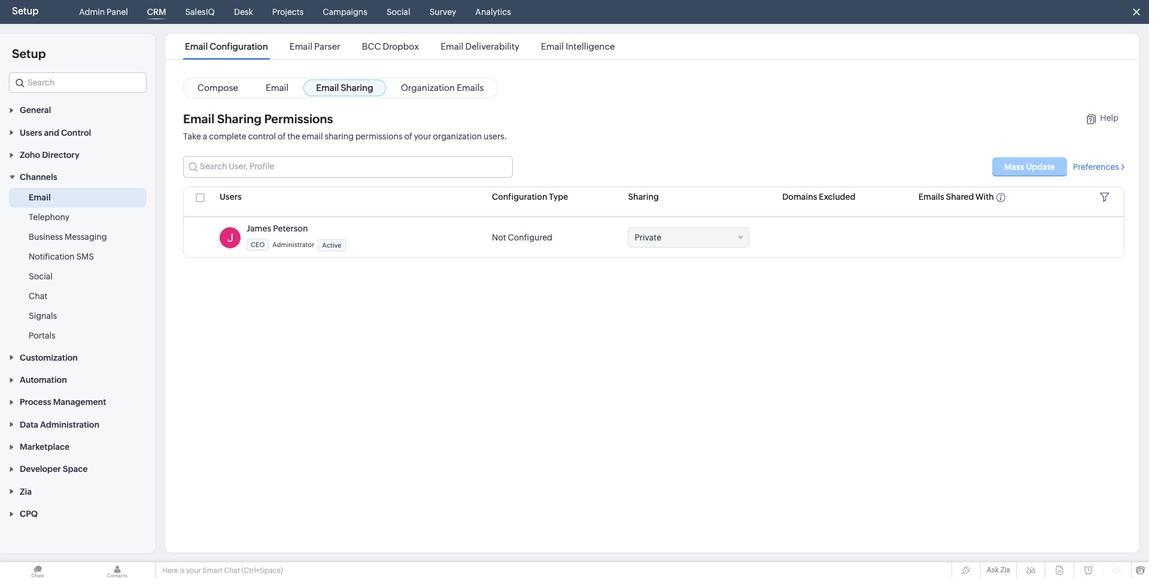 Task type: locate. For each thing, give the bounding box(es) containing it.
ask zia
[[987, 566, 1011, 575]]

contacts image
[[80, 563, 155, 580]]

admin panel link
[[74, 0, 133, 24]]

setup
[[12, 5, 39, 17]]

crm link
[[142, 0, 171, 24]]

desk link
[[229, 0, 258, 24]]

social link
[[382, 0, 415, 24]]

(ctrl+space)
[[242, 567, 283, 575]]

zia
[[1001, 566, 1011, 575]]

analytics link
[[471, 0, 516, 24]]

desk
[[234, 7, 253, 17]]

panel
[[107, 7, 128, 17]]

admin
[[79, 7, 105, 17]]

is
[[180, 567, 185, 575]]



Task type: vqa. For each thing, say whether or not it's contained in the screenshot.
salesinbox "Link"
no



Task type: describe. For each thing, give the bounding box(es) containing it.
projects
[[272, 7, 304, 17]]

your
[[186, 567, 201, 575]]

smart
[[203, 567, 223, 575]]

ask
[[987, 566, 999, 575]]

salesiq
[[185, 7, 215, 17]]

campaigns link
[[318, 0, 372, 24]]

analytics
[[476, 7, 511, 17]]

social
[[387, 7, 410, 17]]

chat
[[224, 567, 240, 575]]

survey link
[[425, 0, 461, 24]]

admin panel
[[79, 7, 128, 17]]

here is your smart chat (ctrl+space)
[[162, 567, 283, 575]]

salesiq link
[[180, 0, 220, 24]]

chats image
[[0, 563, 75, 580]]

here
[[162, 567, 178, 575]]

crm
[[147, 7, 166, 17]]

projects link
[[267, 0, 309, 24]]

campaigns
[[323, 7, 368, 17]]

survey
[[430, 7, 456, 17]]



